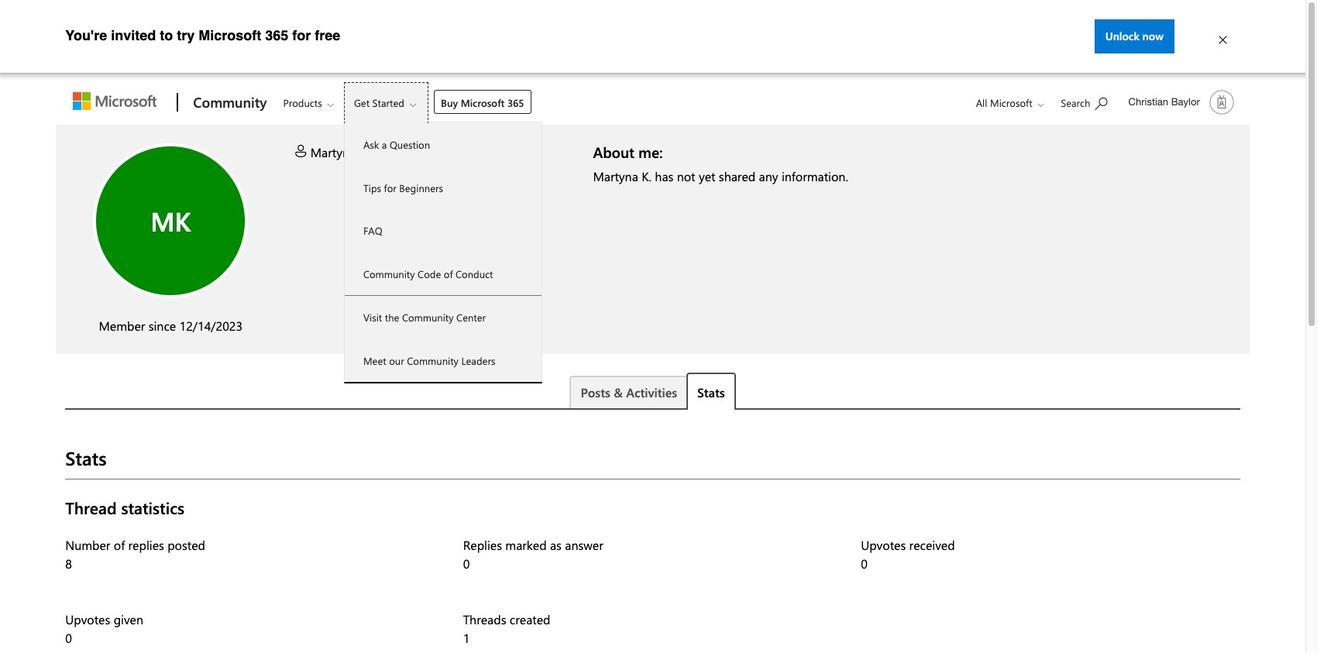 Task type: vqa. For each thing, say whether or not it's contained in the screenshot.
Upvotes within the "UPVOTES GIVEN 0"
yes



Task type: locate. For each thing, give the bounding box(es) containing it.
community
[[193, 93, 267, 112], [363, 267, 415, 280], [402, 311, 454, 324], [407, 354, 459, 367]]

yet
[[699, 168, 716, 184]]

has
[[655, 168, 674, 184]]

buy microsoft 365 link
[[434, 90, 531, 114]]

all
[[976, 96, 988, 109]]

since
[[149, 318, 176, 334]]

1
[[463, 630, 470, 646]]

ask
[[363, 138, 379, 151]]

community left products
[[193, 93, 267, 112]]

center
[[457, 311, 486, 324]]

upvotes inside the upvotes given 0
[[65, 612, 110, 628]]

number of replies posted 8
[[65, 537, 205, 572]]

0 vertical spatial martyna
[[311, 144, 356, 160]]

1 vertical spatial upvotes
[[65, 612, 110, 628]]

microsoft right buy
[[461, 96, 505, 109]]

community code of conduct
[[363, 267, 493, 280]]

1 vertical spatial 365
[[508, 96, 524, 109]]

of right code
[[444, 267, 453, 280]]

for left free
[[292, 27, 311, 43]]

1 vertical spatial of
[[114, 537, 125, 553]]

:
[[660, 142, 663, 162]]

1 horizontal spatial upvotes
[[861, 537, 906, 553]]

stats right activities
[[698, 384, 725, 401]]

upvotes left given on the bottom left
[[65, 612, 110, 628]]

upvotes left received
[[861, 537, 906, 553]]

you're invited to try microsoft 365 for free
[[65, 27, 341, 43]]

k. left a
[[359, 144, 369, 160]]

meet our community leaders link
[[345, 339, 542, 382]]

1 horizontal spatial microsoft
[[461, 96, 505, 109]]

0 vertical spatial k.
[[359, 144, 369, 160]]

1 horizontal spatial 365
[[508, 96, 524, 109]]

2 horizontal spatial 0
[[861, 556, 868, 572]]

leaders
[[462, 354, 496, 367]]

christian
[[1129, 96, 1169, 108]]

stats up thread
[[65, 446, 107, 471]]

created
[[510, 612, 551, 628]]

profile tab tab list
[[65, 373, 1241, 410]]

martyna k. image
[[93, 143, 248, 298]]

1 horizontal spatial of
[[444, 267, 453, 280]]

0 inside the upvotes given 0
[[65, 630, 72, 646]]

365 right buy
[[508, 96, 524, 109]]

community code of conduct link
[[345, 252, 542, 295]]

community right our
[[407, 354, 459, 367]]

1 vertical spatial stats
[[65, 446, 107, 471]]

upvotes inside upvotes received 0
[[861, 537, 906, 553]]

1 horizontal spatial k.
[[642, 168, 652, 184]]

a
[[382, 138, 387, 151]]

get
[[354, 96, 370, 109]]

martyna inside about me : martyna k. has not yet shared any information.
[[593, 168, 639, 184]]

stats
[[698, 384, 725, 401], [65, 446, 107, 471]]

0 vertical spatial stats
[[698, 384, 725, 401]]

shared
[[719, 168, 756, 184]]

faq
[[363, 224, 383, 237]]

365 left free
[[265, 27, 289, 43]]

unlock now link
[[1095, 19, 1175, 53]]

0 vertical spatial upvotes
[[861, 537, 906, 553]]

replies
[[128, 537, 164, 553]]

unlock now
[[1106, 29, 1164, 43]]

0 vertical spatial 365
[[265, 27, 289, 43]]

0 inside upvotes received 0
[[861, 556, 868, 572]]

martyna k.
[[311, 144, 369, 160]]

baylor
[[1172, 96, 1201, 108]]

microsoft image
[[73, 92, 157, 110]]

started
[[373, 96, 405, 109]]

0 horizontal spatial upvotes
[[65, 612, 110, 628]]

replies marked as answer 0
[[463, 537, 604, 572]]

martyna down about
[[593, 168, 639, 184]]

posts & activities
[[581, 384, 678, 401]]

0 horizontal spatial for
[[292, 27, 311, 43]]

invited
[[111, 27, 156, 43]]

0
[[463, 556, 470, 572], [861, 556, 868, 572], [65, 630, 72, 646]]

meet our community leaders
[[363, 354, 496, 367]]

the
[[385, 311, 399, 324]]

microsoft for all microsoft
[[991, 96, 1033, 109]]

0 horizontal spatial k.
[[359, 144, 369, 160]]

365
[[265, 27, 289, 43], [508, 96, 524, 109]]

mk
[[150, 203, 191, 238]]

martyna left ask
[[311, 144, 356, 160]]

of left replies on the bottom left
[[114, 537, 125, 553]]

0 horizontal spatial of
[[114, 537, 125, 553]]

1 vertical spatial for
[[384, 181, 397, 194]]

k. inside about me : martyna k. has not yet shared any information.
[[642, 168, 652, 184]]

martyna
[[311, 144, 356, 160], [593, 168, 639, 184]]

about
[[593, 142, 635, 162]]

0 vertical spatial of
[[444, 267, 453, 280]]

12/14/2023
[[180, 318, 243, 334]]

received
[[910, 537, 956, 553]]

buy microsoft 365
[[441, 96, 524, 109]]

upvotes for upvotes received
[[861, 537, 906, 553]]

our
[[389, 354, 404, 367]]

1 vertical spatial martyna
[[593, 168, 639, 184]]

all microsoft button
[[964, 82, 1049, 124]]

1 vertical spatial k.
[[642, 168, 652, 184]]

me
[[639, 142, 660, 162]]

microsoft inside dropdown button
[[991, 96, 1033, 109]]

posts
[[581, 384, 611, 401]]

search button
[[1054, 82, 1115, 117]]

menu
[[344, 122, 543, 384]]

0 horizontal spatial 0
[[65, 630, 72, 646]]

microsoft
[[199, 27, 261, 43], [461, 96, 505, 109], [991, 96, 1033, 109]]

2 horizontal spatial microsoft
[[991, 96, 1033, 109]]

for
[[292, 27, 311, 43], [384, 181, 397, 194]]

beginners
[[399, 181, 443, 194]]

k. left has
[[642, 168, 652, 184]]

1 horizontal spatial for
[[384, 181, 397, 194]]

upvotes given 0
[[65, 612, 143, 646]]

about me : martyna k. has not yet shared any information.
[[593, 142, 849, 184]]

1 horizontal spatial martyna
[[593, 168, 639, 184]]

for right tips
[[384, 181, 397, 194]]

statistics
[[121, 497, 185, 518]]

upvotes received 0
[[861, 537, 956, 572]]

of
[[444, 267, 453, 280], [114, 537, 125, 553]]

faq link
[[345, 209, 542, 252]]

microsoft right try
[[199, 27, 261, 43]]

you're
[[65, 27, 107, 43]]

upvotes
[[861, 537, 906, 553], [65, 612, 110, 628]]

1 horizontal spatial 0
[[463, 556, 470, 572]]

microsoft right all
[[991, 96, 1033, 109]]

1 horizontal spatial stats
[[698, 384, 725, 401]]

to
[[160, 27, 173, 43]]



Task type: describe. For each thing, give the bounding box(es) containing it.
of inside number of replies posted 8
[[114, 537, 125, 553]]

0 vertical spatial for
[[292, 27, 311, 43]]

visit the community center link
[[345, 296, 542, 339]]

products button
[[273, 82, 346, 124]]

conduct
[[456, 267, 493, 280]]

buy
[[441, 96, 458, 109]]

any
[[759, 168, 779, 184]]

0 horizontal spatial microsoft
[[199, 27, 261, 43]]

products
[[283, 96, 322, 109]]

activities
[[626, 384, 678, 401]]

tips for beginners
[[363, 181, 443, 194]]

get started
[[354, 96, 405, 109]]

all microsoft
[[976, 96, 1033, 109]]

0 horizontal spatial 365
[[265, 27, 289, 43]]

replies
[[463, 537, 502, 553]]

question
[[390, 138, 430, 151]]

community left code
[[363, 267, 415, 280]]

stats inside the profile tab tab list
[[698, 384, 725, 401]]

threads
[[463, 612, 507, 628]]

code
[[418, 267, 441, 280]]

not
[[677, 168, 696, 184]]

given
[[114, 612, 143, 628]]

ask a question link
[[345, 123, 542, 166]]

8
[[65, 556, 72, 572]]

member
[[99, 318, 145, 334]]

thread
[[65, 497, 117, 518]]

upvotes for upvotes given
[[65, 612, 110, 628]]

visit the community center
[[363, 311, 486, 324]]

0 for upvotes received 0
[[861, 556, 868, 572]]

threads created 1
[[463, 612, 551, 646]]

as
[[550, 537, 562, 553]]

posts & activities link
[[570, 376, 688, 409]]

search
[[1061, 96, 1091, 109]]

get started button
[[344, 82, 429, 124]]

thread statistics
[[65, 497, 185, 518]]

community right the in the left of the page
[[402, 311, 454, 324]]

community link
[[185, 82, 272, 124]]

answer
[[565, 537, 604, 553]]

christian baylor button
[[1120, 84, 1241, 121]]

0 horizontal spatial martyna
[[311, 144, 356, 160]]

microsoft for buy microsoft 365
[[461, 96, 505, 109]]

stats link
[[687, 373, 736, 410]]

ask a question
[[363, 138, 430, 151]]

0 for upvotes given 0
[[65, 630, 72, 646]]

0 inside replies marked as answer 0
[[463, 556, 470, 572]]

try
[[177, 27, 195, 43]]

&
[[614, 384, 623, 401]]

now
[[1143, 29, 1164, 43]]

tips
[[363, 181, 381, 194]]

posted
[[168, 537, 205, 553]]

0 horizontal spatial stats
[[65, 446, 107, 471]]

information.
[[782, 168, 849, 184]]

meet
[[363, 354, 387, 367]]

free
[[315, 27, 341, 43]]

marked
[[506, 537, 547, 553]]

member since 12/14/2023
[[99, 318, 243, 334]]

visit
[[363, 311, 382, 324]]

number
[[65, 537, 110, 553]]

menu containing ask a question
[[344, 122, 543, 384]]

unlock
[[1106, 29, 1140, 43]]

christian baylor
[[1129, 96, 1201, 108]]

tips for beginners link
[[345, 166, 542, 209]]



